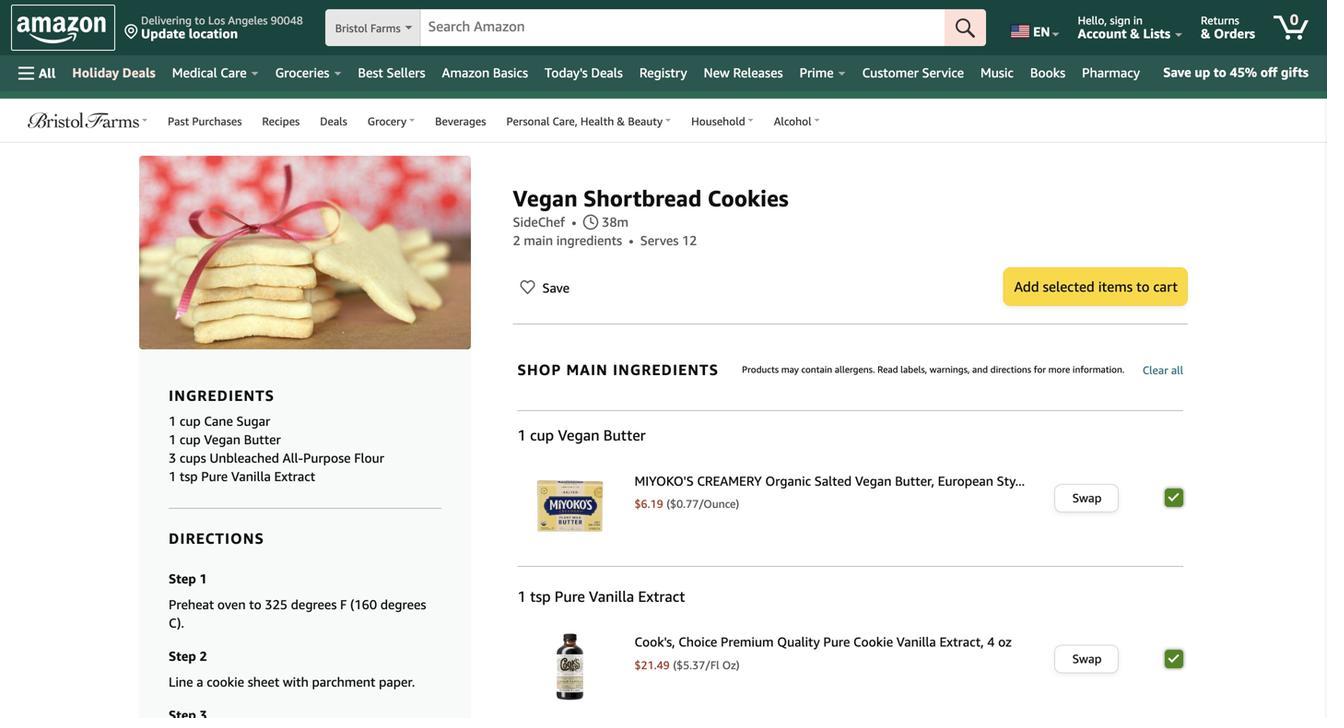 Task type: vqa. For each thing, say whether or not it's contained in the screenshot.
Past Purchases
yes



Task type: describe. For each thing, give the bounding box(es) containing it.
oz)
[[723, 659, 740, 671]]

registry link
[[631, 60, 696, 86]]

medical care link
[[164, 60, 267, 86]]

and
[[973, 364, 988, 375]]

pharmacy
[[1082, 65, 1140, 80]]

care
[[221, 65, 247, 80]]

gifts
[[1281, 65, 1309, 80]]

save for save up to 45% off gifts
[[1164, 65, 1192, 80]]

best
[[358, 65, 383, 80]]

beauty
[[628, 115, 663, 128]]

ingredients
[[557, 233, 622, 248]]

today's deals
[[545, 65, 623, 80]]

sign
[[1110, 14, 1131, 27]]

personal care, health & beauty
[[507, 115, 663, 128]]

premium
[[721, 634, 774, 650]]

pure inside cook's, choice premium quality pure cookie vanilla extract, 4 oz $21.49 ($5.37/fl oz)
[[824, 634, 850, 650]]

recipes link
[[252, 106, 310, 135]]

line
[[169, 674, 193, 690]]

sty...
[[997, 473, 1025, 488]]

1 vertical spatial tsp
[[530, 588, 551, 605]]

swap for 1 tsp pure vanilla extract
[[1073, 652, 1102, 666]]

household link
[[681, 106, 764, 135]]

swap submit for 1 tsp pure vanilla extract
[[1056, 646, 1118, 673]]

holiday deals link
[[64, 60, 164, 86]]

organic
[[766, 473, 811, 488]]

& inside personal care, health & beauty link
[[617, 115, 625, 128]]

in
[[1134, 14, 1143, 27]]

delivering
[[141, 14, 192, 27]]

basics
[[493, 65, 528, 80]]

medical care
[[172, 65, 247, 80]]

customer
[[863, 65, 919, 80]]

service
[[922, 65, 964, 80]]

lists
[[1144, 26, 1171, 41]]

save up to 45% off gifts link
[[1156, 61, 1317, 85]]

flour
[[354, 450, 384, 466]]

f
[[340, 597, 347, 612]]

past purchases link
[[158, 106, 252, 135]]

contain
[[802, 364, 833, 375]]

with
[[283, 674, 309, 690]]

health
[[581, 115, 614, 128]]

sellers
[[387, 65, 425, 80]]

Bristol Farms search field
[[325, 9, 987, 48]]

step for step 2
[[169, 649, 196, 664]]

Add selected items to cart submit
[[1004, 268, 1187, 305]]

personal care, health & beauty link
[[496, 106, 681, 135]]

cook's, choice premium quality pure cookie vanilla extract, 4 oz $21.49 ($5.37/fl oz)
[[635, 634, 1012, 671]]

read
[[878, 364, 898, 375]]

miyoko's
[[635, 473, 694, 488]]

0 horizontal spatial 2
[[200, 649, 207, 664]]

oz
[[999, 634, 1012, 650]]

releases
[[733, 65, 783, 80]]

1 horizontal spatial butter
[[604, 426, 646, 444]]

vegan shortbread cookies
[[513, 185, 789, 212]]

directions
[[991, 364, 1032, 375]]

paper.
[[379, 674, 415, 690]]

customer service link
[[854, 60, 973, 86]]

to right up
[[1214, 65, 1227, 80]]

delivering to los angeles 90048 update location
[[141, 14, 303, 41]]

selected
[[1043, 278, 1095, 295]]

en
[[1034, 24, 1051, 39]]

logo image
[[24, 112, 139, 133]]

information.
[[1073, 364, 1125, 375]]

sugar
[[236, 413, 270, 429]]

oven
[[218, 597, 246, 612]]

line a cookie sheet with parchment paper.
[[169, 674, 415, 690]]

cart
[[1154, 278, 1178, 295]]

extract inside ingredients 1 cup cane sugar 1 cup vegan butter 3 cups unbleached all-purpose flour 1 tsp pure vanilla extract
[[274, 469, 315, 484]]

to inside preheat oven to 325 degrees f (160 degrees c).
[[249, 597, 262, 612]]

clear
[[1143, 364, 1169, 377]]

care,
[[553, 115, 578, 128]]

amazon basics link
[[434, 60, 537, 86]]

music
[[981, 65, 1014, 80]]

clear all link
[[1143, 364, 1184, 377]]

registry
[[640, 65, 687, 80]]

cook's,
[[635, 634, 675, 650]]

products
[[742, 364, 779, 375]]

returns
[[1201, 14, 1240, 27]]

quality
[[777, 634, 820, 650]]

1 vertical spatial vanilla
[[589, 588, 634, 605]]

miyoko's creamery organic salted vegan butter, european sty... $6.19 ($0.77/ounce)
[[635, 473, 1025, 510]]

1 tsp pure vanilla extract
[[518, 588, 685, 605]]

amazon basics
[[442, 65, 528, 80]]

$21.49
[[635, 659, 670, 671]]

hello,
[[1078, 14, 1107, 27]]

pure inside ingredients 1 cup cane sugar 1 cup vegan butter 3 cups unbleached all-purpose flour 1 tsp pure vanilla extract
[[201, 469, 228, 484]]

los
[[208, 14, 225, 27]]

90048
[[271, 14, 303, 27]]

none submit inside bristol farms search box
[[945, 9, 987, 46]]

vanilla inside cook's, choice premium quality pure cookie vanilla extract, 4 oz $21.49 ($5.37/fl oz)
[[897, 634, 936, 650]]

tsp inside ingredients 1 cup cane sugar 1 cup vegan butter 3 cups unbleached all-purpose flour 1 tsp pure vanilla extract
[[180, 469, 198, 484]]

more
[[1049, 364, 1071, 375]]

grocery link
[[358, 106, 425, 135]]

european
[[938, 473, 994, 488]]

unbleached
[[210, 450, 279, 466]]

clear all
[[1143, 364, 1184, 377]]



Task type: locate. For each thing, give the bounding box(es) containing it.
0 horizontal spatial ingredients
[[169, 387, 275, 404]]

save for save
[[543, 280, 570, 295]]

Swap submit
[[1056, 485, 1118, 511], [1056, 646, 1118, 673]]

prime
[[800, 65, 834, 80]]

purchases
[[192, 115, 242, 128]]

medical
[[172, 65, 217, 80]]

best sellers
[[358, 65, 425, 80]]

vanilla inside ingredients 1 cup cane sugar 1 cup vegan butter 3 cups unbleached all-purpose flour 1 tsp pure vanilla extract
[[231, 469, 271, 484]]

sidechef              •
[[513, 214, 580, 230]]

0 vertical spatial step
[[169, 571, 196, 586]]

groceries
[[275, 65, 329, 80]]

deals for holiday deals
[[122, 65, 156, 80]]

parchment
[[312, 674, 376, 690]]

0 horizontal spatial butter
[[244, 432, 281, 447]]

1 vertical spatial step
[[169, 649, 196, 664]]

1 vertical spatial swap
[[1073, 652, 1102, 666]]

tsp
[[180, 469, 198, 484], [530, 588, 551, 605]]

purpose
[[303, 450, 351, 466]]

0 horizontal spatial extract
[[274, 469, 315, 484]]

0 horizontal spatial pure
[[201, 469, 228, 484]]

1 horizontal spatial vanilla
[[589, 588, 634, 605]]

1 horizontal spatial pure
[[555, 588, 585, 605]]

deals
[[122, 65, 156, 80], [591, 65, 623, 80], [320, 115, 347, 128]]

None submit
[[945, 9, 987, 46]]

vegan up sidechef              •
[[513, 185, 578, 212]]

2 up a
[[200, 649, 207, 664]]

music link
[[973, 60, 1022, 86]]

navigation navigation
[[0, 0, 1328, 143]]

3
[[169, 450, 176, 466]]

shop
[[518, 361, 562, 378]]

0 vertical spatial pure
[[201, 469, 228, 484]]

deals inside deals link
[[320, 115, 347, 128]]

2 vertical spatial vanilla
[[897, 634, 936, 650]]

vegan inside ingredients 1 cup cane sugar 1 cup vegan butter 3 cups unbleached all-purpose flour 1 tsp pure vanilla extract
[[204, 432, 241, 447]]

2 swap submit from the top
[[1056, 646, 1118, 673]]

cups
[[180, 450, 206, 466]]

save left up
[[1164, 65, 1192, 80]]

pure
[[201, 469, 228, 484], [555, 588, 585, 605], [824, 634, 850, 650]]

1 horizontal spatial extract
[[638, 588, 685, 605]]

0 vertical spatial vanilla
[[231, 469, 271, 484]]

vegan inside miyoko's creamery organic salted vegan butter, european sty... $6.19 ($0.77/ounce)
[[855, 473, 892, 488]]

deals right today's
[[591, 65, 623, 80]]

customer service
[[863, 65, 964, 80]]

pure left cookie
[[824, 634, 850, 650]]

deals right 'holiday'
[[122, 65, 156, 80]]

& for account
[[1131, 26, 1140, 41]]

1 horizontal spatial ingredients
[[613, 361, 719, 378]]

for
[[1034, 364, 1046, 375]]

& left orders on the top
[[1201, 26, 1211, 41]]

1 horizontal spatial tsp
[[530, 588, 551, 605]]

to left the 325
[[249, 597, 262, 612]]

pure up cook's, choice premium quality pure cookie vanilla extract, 4 oz image at bottom left
[[555, 588, 585, 605]]

today's deals link
[[537, 60, 631, 86]]

& right health
[[617, 115, 625, 128]]

1 swap from the top
[[1073, 491, 1102, 505]]

update
[[141, 26, 185, 41]]

0 horizontal spatial save
[[543, 280, 570, 295]]

& for returns
[[1201, 26, 1211, 41]]

off
[[1261, 65, 1278, 80]]

extract down 'all-'
[[274, 469, 315, 484]]

vegan right salted
[[855, 473, 892, 488]]

deals inside today's deals link
[[591, 65, 623, 80]]

save inside save up to 45% off gifts link
[[1164, 65, 1192, 80]]

2
[[513, 233, 521, 248], [200, 649, 207, 664]]

0 vertical spatial swap
[[1073, 491, 1102, 505]]

0 horizontal spatial tsp
[[180, 469, 198, 484]]

butter
[[604, 426, 646, 444], [244, 432, 281, 447]]

0 horizontal spatial &
[[617, 115, 625, 128]]

angeles
[[228, 14, 268, 27]]

cook's, choice premium quality pure cookie vanilla extract, 4 oz image
[[556, 633, 584, 701]]

pure down cups on the bottom
[[201, 469, 228, 484]]

hello, sign in
[[1078, 14, 1143, 27]]

ingredients up the cane
[[169, 387, 275, 404]]

alcohol link
[[764, 106, 830, 135]]

holiday
[[72, 65, 119, 80]]

to left "cart"
[[1137, 278, 1150, 295]]

(160
[[350, 597, 377, 612]]

may
[[782, 364, 799, 375]]

1 horizontal spatial &
[[1131, 26, 1140, 41]]

Search Amazon text field
[[421, 10, 945, 45]]

1 horizontal spatial save
[[1164, 65, 1192, 80]]

today's
[[545, 65, 588, 80]]

salted
[[815, 473, 852, 488]]

preheat oven to 325 degrees f (160 degrees c).
[[169, 597, 426, 631]]

a
[[197, 674, 203, 690]]

2 horizontal spatial pure
[[824, 634, 850, 650]]

amazon
[[442, 65, 490, 80]]

1 degrees from the left
[[291, 597, 337, 612]]

swap submit right sty...
[[1056, 485, 1118, 511]]

0 vertical spatial tsp
[[180, 469, 198, 484]]

to inside delivering to los angeles 90048 update location
[[195, 14, 205, 27]]

cookie
[[854, 634, 893, 650]]

shortbread
[[584, 185, 702, 212]]

new releases link
[[696, 60, 792, 86]]

degrees
[[291, 597, 337, 612], [380, 597, 426, 612]]

ingredients inside ingredients 1 cup cane sugar 1 cup vegan butter 3 cups unbleached all-purpose flour 1 tsp pure vanilla extract
[[169, 387, 275, 404]]

returns & orders
[[1201, 14, 1256, 41]]

degrees left the f
[[291, 597, 337, 612]]

0 vertical spatial ingredients
[[613, 361, 719, 378]]

butter down sugar
[[244, 432, 281, 447]]

1 vertical spatial ingredients
[[169, 387, 275, 404]]

step for step 1
[[169, 571, 196, 586]]

0 vertical spatial swap submit
[[1056, 485, 1118, 511]]

extract,
[[940, 634, 984, 650]]

all
[[39, 65, 56, 81]]

deals right recipes
[[320, 115, 347, 128]]

swap for 1 cup vegan butter
[[1073, 491, 1102, 505]]

2 step from the top
[[169, 649, 196, 664]]

1 vertical spatial 2
[[200, 649, 207, 664]]

2 horizontal spatial deals
[[591, 65, 623, 80]]

all button
[[10, 55, 64, 91]]

1 vertical spatial save
[[543, 280, 570, 295]]

alcohol
[[774, 115, 812, 128]]

deals inside holiday deals link
[[122, 65, 156, 80]]

deals for today's deals
[[591, 65, 623, 80]]

to
[[195, 14, 205, 27], [1214, 65, 1227, 80], [1137, 278, 1150, 295], [249, 597, 262, 612]]

prime link
[[792, 60, 854, 86]]

save down main
[[543, 280, 570, 295]]

butter,
[[895, 473, 935, 488]]

($5.37/fl
[[673, 659, 720, 671]]

add
[[1015, 278, 1040, 295]]

extract up cook's,
[[638, 588, 685, 605]]

sidechef
[[513, 214, 565, 230]]

0 vertical spatial 2
[[513, 233, 521, 248]]

1 step from the top
[[169, 571, 196, 586]]

1 swap submit from the top
[[1056, 485, 1118, 511]]

1 vertical spatial extract
[[638, 588, 685, 605]]

serves
[[640, 233, 679, 248]]

1 horizontal spatial degrees
[[380, 597, 426, 612]]

cup
[[180, 413, 201, 429], [530, 426, 554, 444], [180, 432, 201, 447]]

2 main ingredients          •  serves 12
[[513, 233, 697, 248]]

amazon image
[[17, 17, 106, 44]]

1
[[169, 413, 176, 429], [518, 426, 526, 444], [169, 432, 176, 447], [169, 469, 176, 484], [200, 571, 207, 586], [518, 588, 526, 605]]

0 vertical spatial extract
[[274, 469, 315, 484]]

miyoko's creamery organic salted vegan butter, european style cultured plant milk butter, 8 ounce (pack of 1) image
[[536, 479, 604, 533]]

save up to 45% off gifts
[[1164, 65, 1309, 80]]

holiday deals
[[72, 65, 156, 80]]

recipes
[[262, 115, 300, 128]]

butter up miyoko's
[[604, 426, 646, 444]]

cane
[[204, 413, 233, 429]]

farms
[[371, 22, 401, 35]]

to left the los
[[195, 14, 205, 27]]

add selected items to cart
[[1015, 278, 1178, 295]]

all
[[1172, 364, 1184, 377]]

swap submit right oz
[[1056, 646, 1118, 673]]

1 vertical spatial pure
[[555, 588, 585, 605]]

1 horizontal spatial 2
[[513, 233, 521, 248]]

2 horizontal spatial vanilla
[[897, 634, 936, 650]]

bristol
[[335, 22, 368, 35]]

cookies
[[708, 185, 789, 212]]

past purchases
[[168, 115, 242, 128]]

cookie
[[207, 674, 244, 690]]

beverages link
[[425, 106, 496, 135]]

cup down shop
[[530, 426, 554, 444]]

2 swap from the top
[[1073, 652, 1102, 666]]

step up preheat
[[169, 571, 196, 586]]

0
[[1291, 11, 1299, 28]]

0 vertical spatial save
[[1164, 65, 1192, 80]]

step up line
[[169, 649, 196, 664]]

books
[[1031, 65, 1066, 80]]

4
[[988, 634, 995, 650]]

personal
[[507, 115, 550, 128]]

cup up cups on the bottom
[[180, 432, 201, 447]]

vegan down main
[[558, 426, 600, 444]]

step 1
[[169, 571, 207, 586]]

1 horizontal spatial deals
[[320, 115, 347, 128]]

ingredients right main
[[613, 361, 719, 378]]

2 horizontal spatial &
[[1201, 26, 1211, 41]]

0 horizontal spatial degrees
[[291, 597, 337, 612]]

groceries link
[[267, 60, 350, 86]]

swap submit for 1 cup vegan butter
[[1056, 485, 1118, 511]]

main
[[524, 233, 553, 248]]

deals link
[[310, 106, 358, 135]]

cup left the cane
[[180, 413, 201, 429]]

2 vertical spatial pure
[[824, 634, 850, 650]]

1 vertical spatial swap submit
[[1056, 646, 1118, 673]]

vegan down the cane
[[204, 432, 241, 447]]

& left 'lists'
[[1131, 26, 1140, 41]]

& inside returns & orders
[[1201, 26, 1211, 41]]

account & lists
[[1078, 26, 1171, 41]]

butter inside ingredients 1 cup cane sugar 1 cup vegan butter 3 cups unbleached all-purpose flour 1 tsp pure vanilla extract
[[244, 432, 281, 447]]

extract
[[274, 469, 315, 484], [638, 588, 685, 605]]

save image
[[513, 272, 543, 301]]

degrees right (160
[[380, 597, 426, 612]]

past
[[168, 115, 189, 128]]

household
[[692, 115, 746, 128]]

0 horizontal spatial vanilla
[[231, 469, 271, 484]]

creamery
[[697, 473, 762, 488]]

2 left main
[[513, 233, 521, 248]]

0 horizontal spatial deals
[[122, 65, 156, 80]]

2 degrees from the left
[[380, 597, 426, 612]]



